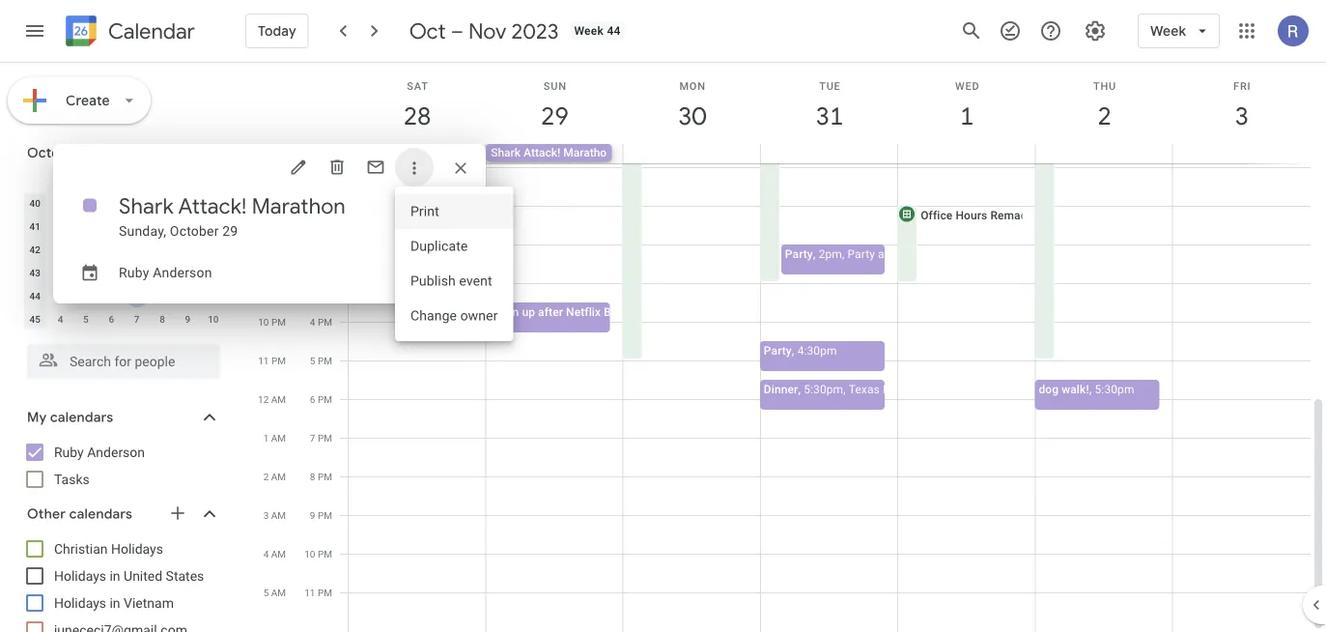 Task type: locate. For each thing, give the bounding box(es) containing it.
1 vertical spatial 8
[[310, 471, 316, 482]]

4 am from the top
[[271, 509, 286, 521]]

marathon for shark attack! marathon
[[564, 146, 614, 159]]

44
[[607, 24, 621, 38], [29, 290, 40, 302]]

25 element
[[151, 261, 174, 284]]

9 inside october 2023 'grid'
[[185, 313, 191, 325]]

6 up 13 element
[[211, 197, 216, 209]]

4 for 4 am
[[264, 548, 269, 560]]

4 row from the top
[[22, 284, 226, 307]]

pm left 1 pm
[[272, 200, 286, 212]]

2 5:30pm from the left
[[1096, 382, 1135, 396]]

3 link
[[1221, 94, 1265, 138]]

am for 1 am
[[271, 432, 286, 444]]

3 down fri
[[1235, 100, 1248, 132]]

hours
[[956, 208, 988, 222]]

0 vertical spatial 10 pm
[[258, 316, 286, 328]]

party left 2pm
[[786, 247, 814, 260]]

party up dinner at the right of the page
[[764, 344, 792, 357]]

0 horizontal spatial 44
[[29, 290, 40, 302]]

8 pm
[[310, 471, 332, 482]]

2 vertical spatial holidays
[[54, 595, 106, 611]]

2023
[[512, 17, 559, 44], [85, 144, 117, 161]]

november 4 element
[[49, 307, 72, 331]]

7
[[264, 200, 269, 212], [134, 313, 140, 325], [310, 432, 316, 444]]

9 down november 2 element
[[185, 313, 191, 325]]

31
[[815, 100, 843, 132], [131, 290, 142, 302]]

0 vertical spatial 11
[[157, 220, 168, 232]]

8 down the november 1 element
[[160, 313, 165, 325]]

calendars for my calendars
[[50, 409, 113, 426]]

8 for 8 pm
[[310, 471, 316, 482]]

cell down 28 link
[[349, 144, 486, 163]]

at
[[879, 247, 889, 260]]

0 horizontal spatial 11
[[157, 220, 168, 232]]

november 10 element
[[202, 307, 225, 331]]

29
[[540, 100, 568, 132], [223, 223, 238, 239]]

5 down 4 am
[[264, 587, 269, 598]]

menu
[[395, 187, 514, 341]]

1 vertical spatial marathon
[[252, 192, 346, 219]]

6 am from the top
[[271, 587, 286, 598]]

pm left 4 pm
[[272, 316, 286, 328]]

2 vertical spatial 12
[[258, 393, 269, 405]]

8 for 8
[[160, 313, 165, 325]]

november 2 element
[[176, 284, 200, 307]]

1 horizontal spatial 28
[[403, 100, 430, 132]]

0 vertical spatial marathon
[[564, 146, 614, 159]]

christian
[[54, 541, 108, 557]]

4 for 4 pm
[[310, 316, 316, 328]]

party , 2pm , party at the moontower event rentals
[[786, 247, 1045, 260]]

2 inside "row"
[[185, 290, 191, 302]]

anderson
[[153, 264, 212, 280], [87, 444, 145, 460]]

2023 up s row
[[85, 144, 117, 161]]

ruby anderson inside my calendars list
[[54, 444, 145, 460]]

thu 2
[[1094, 80, 1117, 132]]

1 vertical spatial shark
[[119, 192, 174, 219]]

in down the holidays in united states
[[110, 595, 120, 611]]

calendars up christian holidays
[[69, 505, 132, 523]]

7 pm up 8 pm
[[310, 432, 332, 444]]

0 horizontal spatial 28
[[55, 290, 66, 302]]

sat 28
[[403, 80, 430, 132]]

11 inside october 2023 'grid'
[[157, 220, 168, 232]]

2 cell from the left
[[624, 144, 761, 163]]

week up 29 link
[[574, 24, 604, 38]]

0 horizontal spatial shark
[[119, 192, 174, 219]]

12 for 12 am
[[258, 393, 269, 405]]

binge
[[604, 305, 634, 318]]

5 for 5 pm
[[310, 355, 316, 366]]

1 horizontal spatial 8
[[310, 471, 316, 482]]

4 up "5 pm"
[[310, 316, 316, 328]]

1 vertical spatial 9
[[310, 509, 316, 521]]

0 horizontal spatial 31
[[131, 290, 142, 302]]

attack! down 29 link
[[524, 146, 561, 159]]

row group
[[22, 191, 226, 331]]

week 44
[[574, 24, 621, 38]]

1 for 1 am
[[264, 432, 269, 444]]

shark attack! marathon button
[[486, 144, 614, 161]]

0 vertical spatial 8
[[160, 313, 165, 325]]

12 up the 19 element
[[182, 220, 193, 232]]

shark inside shark attack! marathon button
[[491, 146, 521, 159]]

22 element
[[74, 261, 98, 284]]

1 horizontal spatial 5:30pm
[[1096, 382, 1135, 396]]

am down 3 am
[[271, 548, 286, 560]]

0 horizontal spatial attack!
[[178, 192, 247, 219]]

7 element
[[49, 215, 72, 238]]

4 cell from the left
[[898, 144, 1036, 163]]

5 down 29 element
[[83, 313, 89, 325]]

attack! inside shark attack! marathon sunday, october 29
[[178, 192, 247, 219]]

0 vertical spatial attack!
[[524, 146, 561, 159]]

28 inside grid
[[403, 100, 430, 132]]

publish
[[411, 273, 456, 289]]

2 down "26" element
[[185, 290, 191, 302]]

1 horizontal spatial 6
[[211, 197, 216, 209]]

7 pm left 1 pm
[[264, 200, 286, 212]]

1 vertical spatial 11
[[258, 355, 269, 366]]

0 horizontal spatial 5:30pm
[[804, 382, 844, 396]]

1 cell from the left
[[349, 144, 486, 163]]

2 vertical spatial 6
[[310, 393, 316, 405]]

1 horizontal spatial 2
[[264, 471, 269, 482]]

12 inside october 2023 'grid'
[[182, 220, 193, 232]]

other calendars button
[[4, 499, 240, 530]]

1 horizontal spatial 29
[[540, 100, 568, 132]]

roadhouse
[[883, 382, 942, 396]]

row containing 45
[[22, 307, 226, 331]]

28 down 21 element
[[55, 290, 66, 302]]

change
[[411, 308, 457, 324]]

am for 3 am
[[271, 509, 286, 521]]

, left 2pm
[[814, 247, 816, 260]]

4 down 3 am
[[264, 548, 269, 560]]

1 down "12 pm"
[[310, 200, 316, 212]]

5:30pm
[[804, 382, 844, 396], [1096, 382, 1135, 396]]

attack! inside button
[[524, 146, 561, 159]]

0 horizontal spatial 7
[[134, 313, 140, 325]]

settings menu image
[[1084, 19, 1108, 43]]

0 vertical spatial 2023
[[512, 17, 559, 44]]

cell down 31 link
[[761, 144, 898, 163]]

wed
[[956, 80, 980, 92]]

0 vertical spatial 29
[[540, 100, 568, 132]]

5:30pm down 4:30pm
[[804, 382, 844, 396]]

4 up 11 element
[[160, 197, 165, 209]]

1 inside the november 1 element
[[160, 290, 165, 302]]

0 horizontal spatial 2023
[[85, 144, 117, 161]]

netflix
[[566, 305, 601, 318]]

0 vertical spatial 31
[[815, 100, 843, 132]]

1 vertical spatial attack!
[[178, 192, 247, 219]]

1 vertical spatial holidays
[[54, 568, 106, 584]]

8 inside 'element'
[[160, 313, 165, 325]]

8 inside grid
[[310, 471, 316, 482]]

am up 2 am
[[271, 432, 286, 444]]

2 vertical spatial 11
[[305, 587, 316, 598]]

29 inside shark attack! marathon sunday, october 29
[[223, 223, 238, 239]]

november 3 element
[[202, 284, 225, 307]]

2 horizontal spatial 2
[[1097, 100, 1111, 132]]

am up 1 am
[[271, 393, 286, 405]]

0 vertical spatial 7
[[264, 200, 269, 212]]

6 cell from the left
[[1173, 144, 1311, 163]]

am down 4 am
[[271, 587, 286, 598]]

2 down 1 am
[[264, 471, 269, 482]]

0 vertical spatial october
[[27, 144, 82, 161]]

holidays in vietnam
[[54, 595, 174, 611]]

1 vertical spatial 28
[[55, 290, 66, 302]]

1 vertical spatial 2023
[[85, 144, 117, 161]]

1 down wed
[[960, 100, 973, 132]]

0 horizontal spatial week
[[574, 24, 604, 38]]

1 horizontal spatial 11 pm
[[305, 587, 332, 598]]

column header
[[22, 168, 48, 191]]

am
[[271, 393, 286, 405], [271, 432, 286, 444], [271, 471, 286, 482], [271, 509, 286, 521], [271, 548, 286, 560], [271, 587, 286, 598]]

row containing 41
[[22, 215, 226, 238]]

45
[[29, 313, 40, 325]]

1 horizontal spatial october
[[170, 223, 219, 239]]

2 am from the top
[[271, 432, 286, 444]]

anderson inside my calendars list
[[87, 444, 145, 460]]

marathon down 29 link
[[564, 146, 614, 159]]

1 horizontal spatial 12
[[258, 393, 269, 405]]

pm up 12 am
[[272, 355, 286, 366]]

after
[[538, 305, 563, 318]]

1 horizontal spatial attack!
[[524, 146, 561, 159]]

0 vertical spatial 44
[[607, 24, 621, 38]]

5
[[185, 197, 191, 209], [83, 313, 89, 325], [310, 355, 316, 366], [264, 587, 269, 598]]

29 inside grid
[[540, 100, 568, 132]]

27 cell
[[201, 261, 226, 284]]

up
[[522, 305, 535, 318]]

10 right november 10 element
[[258, 316, 269, 328]]

1 horizontal spatial 10 pm
[[305, 548, 332, 560]]

0 horizontal spatial 8
[[160, 313, 165, 325]]

1 vertical spatial 7
[[134, 313, 140, 325]]

10
[[131, 220, 142, 232], [208, 313, 219, 325], [258, 316, 269, 328], [305, 548, 316, 560]]

31 down tue
[[815, 100, 843, 132]]

ruby up 31 "cell"
[[119, 264, 149, 280]]

11 up 18 element
[[157, 220, 168, 232]]

other
[[27, 505, 66, 523]]

0 vertical spatial 28
[[403, 100, 430, 132]]

states
[[166, 568, 204, 584]]

0 horizontal spatial 29
[[223, 223, 238, 239]]

holidays in united states
[[54, 568, 204, 584]]

wed 1
[[956, 80, 980, 132]]

28 down sat
[[403, 100, 430, 132]]

s
[[58, 174, 63, 186]]

1 for 1 pm
[[310, 200, 316, 212]]

1 vertical spatial ruby anderson
[[54, 444, 145, 460]]

5 row from the top
[[22, 307, 226, 331]]

1 up 8 element
[[83, 197, 89, 209]]

0 horizontal spatial ruby
[[54, 444, 84, 460]]

6
[[211, 197, 216, 209], [109, 313, 114, 325], [310, 393, 316, 405]]

fri
[[1234, 80, 1252, 92]]

2 horizontal spatial 11
[[305, 587, 316, 598]]

7 right 1 am
[[310, 432, 316, 444]]

9 right 3 am
[[310, 509, 316, 521]]

1 horizontal spatial ruby
[[119, 264, 149, 280]]

26 element
[[176, 261, 200, 284]]

2
[[1097, 100, 1111, 132], [185, 290, 191, 302], [264, 471, 269, 482]]

3 row from the top
[[22, 261, 226, 284]]

2023 right nov
[[512, 17, 559, 44]]

calendars right my
[[50, 409, 113, 426]]

1 in from the top
[[110, 568, 120, 584]]

6 inside grid
[[310, 393, 316, 405]]

0 horizontal spatial 2
[[185, 290, 191, 302]]

november 8 element
[[151, 307, 174, 331]]

row containing 40
[[22, 191, 226, 215]]

7 down 31 "cell"
[[134, 313, 140, 325]]

0 vertical spatial anderson
[[153, 264, 212, 280]]

3 am from the top
[[271, 471, 286, 482]]

the
[[892, 247, 908, 260]]

november 5 element
[[74, 307, 98, 331]]

0 vertical spatial 12
[[305, 161, 316, 173]]

cell down 3 link
[[1173, 144, 1311, 163]]

1 vertical spatial 11 pm
[[305, 587, 332, 598]]

thu
[[1094, 80, 1117, 92]]

0 horizontal spatial 12
[[182, 220, 193, 232]]

2 vertical spatial 7
[[310, 432, 316, 444]]

other calendars list
[[4, 533, 240, 632]]

in for united
[[110, 568, 120, 584]]

moontower
[[911, 247, 971, 260]]

0 horizontal spatial 9
[[185, 313, 191, 325]]

ruby
[[119, 264, 149, 280], [54, 444, 84, 460]]

ruby anderson up tasks
[[54, 444, 145, 460]]

2 row from the top
[[22, 215, 226, 238]]

row
[[22, 191, 226, 215], [22, 215, 226, 238], [22, 261, 226, 284], [22, 284, 226, 307], [22, 307, 226, 331]]

shark for shark attack! marathon sunday, october 29
[[119, 192, 174, 219]]

10 right 4 am
[[305, 548, 316, 560]]

7 left 1 pm
[[264, 200, 269, 212]]

am up 4 am
[[271, 509, 286, 521]]

1 horizontal spatial 7 pm
[[310, 432, 332, 444]]

cell
[[349, 144, 486, 163], [624, 144, 761, 163], [761, 144, 898, 163], [898, 144, 1036, 163], [1036, 144, 1173, 163], [1173, 144, 1311, 163]]

0 horizontal spatial 10 pm
[[258, 316, 286, 328]]

5 am from the top
[[271, 548, 286, 560]]

28 inside october 2023 'grid'
[[55, 290, 66, 302]]

column header inside october 2023 'grid'
[[22, 168, 48, 191]]

0 vertical spatial 2
[[1097, 100, 1111, 132]]

None search field
[[0, 336, 240, 379]]

marathon down "12 pm"
[[252, 192, 346, 219]]

0 horizontal spatial marathon
[[252, 192, 346, 219]]

12 element
[[176, 215, 200, 238]]

3 inside the november 3 "element"
[[211, 290, 216, 302]]

4 down 28 element in the top left of the page
[[58, 313, 63, 325]]

other calendars
[[27, 505, 132, 523]]

, down 'party , 4:30pm'
[[799, 382, 801, 396]]

1 vertical spatial 31
[[131, 290, 142, 302]]

1 vertical spatial calendars
[[69, 505, 132, 523]]

12 down gmt-
[[305, 161, 316, 173]]

1 vertical spatial 12
[[182, 220, 193, 232]]

today button
[[245, 8, 309, 54]]

31 down the 24
[[131, 290, 142, 302]]

0 vertical spatial 9
[[185, 313, 191, 325]]

my calendars button
[[4, 402, 240, 433]]

11 right the 5 am
[[305, 587, 316, 598]]

1 inside wed 1
[[960, 100, 973, 132]]

10 pm
[[258, 316, 286, 328], [305, 548, 332, 560]]

calendar heading
[[104, 18, 195, 45]]

1 horizontal spatial 7
[[264, 200, 269, 212]]

11 pm right the 5 am
[[305, 587, 332, 598]]

2 am
[[264, 471, 286, 482]]

anderson down the 19 element
[[153, 264, 212, 280]]

shark inside shark attack! marathon sunday, october 29
[[119, 192, 174, 219]]

6 down 30 element
[[109, 313, 114, 325]]

in up holidays in vietnam
[[110, 568, 120, 584]]

dog walk! , 5:30pm
[[1039, 382, 1135, 396]]

9 element
[[100, 215, 123, 238]]

event
[[974, 247, 1003, 260]]

my calendars
[[27, 409, 113, 426]]

0 vertical spatial 11 pm
[[258, 355, 286, 366]]

2 horizontal spatial 6
[[310, 393, 316, 405]]

12 up 1 am
[[258, 393, 269, 405]]

cell down 1 'link'
[[898, 144, 1036, 163]]

44 inside october 2023 'grid'
[[29, 290, 40, 302]]

1 row from the top
[[22, 191, 226, 215]]

in
[[110, 568, 120, 584], [110, 595, 120, 611]]

2 in from the top
[[110, 595, 120, 611]]

holidays
[[111, 541, 163, 557], [54, 568, 106, 584], [54, 595, 106, 611]]

office
[[921, 208, 953, 222]]

1 horizontal spatial 2023
[[512, 17, 559, 44]]

holidays for united
[[54, 568, 106, 584]]

31 element
[[125, 284, 149, 307]]

22
[[80, 267, 91, 278]]

26
[[182, 267, 193, 278]]

11 pm
[[258, 355, 286, 366], [305, 587, 332, 598]]

shark attack! marathon
[[491, 146, 614, 159]]

anderson down my calendars dropdown button
[[87, 444, 145, 460]]

9 inside grid
[[310, 509, 316, 521]]

3
[[1235, 100, 1248, 132], [134, 197, 140, 209], [211, 290, 216, 302], [264, 509, 269, 521]]

september 30 element
[[49, 191, 72, 215]]

my calendars list
[[4, 437, 240, 495]]

party for party , 2pm , party at the moontower event rentals
[[786, 247, 814, 260]]

1 horizontal spatial 9
[[310, 509, 316, 521]]

2 element
[[100, 191, 123, 215]]

10 pm left 4 pm
[[258, 316, 286, 328]]

1 vertical spatial anderson
[[87, 444, 145, 460]]

0 vertical spatial calendars
[[50, 409, 113, 426]]

row group containing 40
[[22, 191, 226, 331]]

0 vertical spatial in
[[110, 568, 120, 584]]

1 horizontal spatial week
[[1151, 22, 1187, 40]]

ruby inside my calendars list
[[54, 444, 84, 460]]

3 down 27, today element
[[211, 290, 216, 302]]

calendars for other calendars
[[69, 505, 132, 523]]

am for 2 am
[[271, 471, 286, 482]]

9 for 9 pm
[[310, 509, 316, 521]]

31 link
[[808, 94, 852, 138]]

5 up the 6 pm
[[310, 355, 316, 366]]

ruby anderson
[[119, 264, 212, 280], [54, 444, 145, 460]]

1 vertical spatial in
[[110, 595, 120, 611]]

, right dog
[[1090, 382, 1093, 396]]

29 down sun
[[540, 100, 568, 132]]

12
[[305, 161, 316, 173], [182, 220, 193, 232], [258, 393, 269, 405]]

0 vertical spatial 7 pm
[[264, 200, 286, 212]]

week right settings menu image
[[1151, 22, 1187, 40]]

create
[[66, 92, 110, 109]]

november 9 element
[[176, 307, 200, 331]]

1 horizontal spatial marathon
[[564, 146, 614, 159]]

14 element
[[49, 238, 72, 261]]

0 horizontal spatial 11 pm
[[258, 355, 286, 366]]

pm down "12 pm"
[[318, 200, 332, 212]]

1 for the november 1 element
[[160, 290, 165, 302]]

1 vertical spatial 2
[[185, 290, 191, 302]]

5:30pm right walk!
[[1096, 382, 1135, 396]]

0 horizontal spatial anderson
[[87, 444, 145, 460]]

18 element
[[151, 238, 174, 261]]

–
[[451, 17, 464, 44]]

4 inside november 4 element
[[58, 313, 63, 325]]

today
[[258, 22, 296, 40]]

11 up 12 am
[[258, 355, 269, 366]]

6 down "5 pm"
[[310, 393, 316, 405]]

1 horizontal spatial shark
[[491, 146, 521, 159]]

week inside popup button
[[1151, 22, 1187, 40]]

2 down thu
[[1097, 100, 1111, 132]]

marathon inside shark attack! marathon sunday, october 29
[[252, 192, 346, 219]]

3 am
[[264, 509, 286, 521]]

2 vertical spatial 2
[[264, 471, 269, 482]]

walk!
[[1062, 382, 1090, 396]]

clean up after netflix binge button
[[485, 303, 680, 332]]

2 for 2 am
[[264, 471, 269, 482]]

9 for 9
[[185, 313, 191, 325]]

grid
[[247, 50, 1327, 632]]

calendars
[[50, 409, 113, 426], [69, 505, 132, 523]]

5 up 12 element
[[185, 197, 191, 209]]

24
[[131, 267, 142, 278]]

attack! up 13 at the left top of the page
[[178, 192, 247, 219]]

2 for november 2 element
[[185, 290, 191, 302]]

add other calendars image
[[168, 504, 187, 523]]

1 am from the top
[[271, 393, 286, 405]]

0 horizontal spatial 6
[[109, 313, 114, 325]]

october 2023 grid
[[18, 168, 226, 331]]

1 vertical spatial 6
[[109, 313, 114, 325]]

1 vertical spatial 44
[[29, 290, 40, 302]]

2 link
[[1083, 94, 1127, 138]]

0 vertical spatial shark
[[491, 146, 521, 159]]

6 for 6 pm
[[310, 393, 316, 405]]

10 pm down "9 pm"
[[305, 548, 332, 560]]

ruby up tasks
[[54, 444, 84, 460]]

owner
[[461, 308, 498, 324]]

8 right 2 am
[[310, 471, 316, 482]]

19 element
[[176, 238, 200, 261]]

ruby anderson down 18 element
[[119, 264, 212, 280]]

attack!
[[524, 146, 561, 159], [178, 192, 247, 219]]

1 down 12 am
[[264, 432, 269, 444]]

11 pm up 12 am
[[258, 355, 286, 366]]

marathon inside button
[[564, 146, 614, 159]]

0 vertical spatial ruby
[[119, 264, 149, 280]]

calendar
[[108, 18, 195, 45]]

cell down 30 link
[[624, 144, 761, 163]]

party , 4:30pm
[[764, 344, 838, 357]]

am down 1 am
[[271, 471, 286, 482]]



Task type: describe. For each thing, give the bounding box(es) containing it.
oct – nov 2023
[[409, 17, 559, 44]]

0 vertical spatial ruby anderson
[[119, 264, 212, 280]]

, left at on the top right of page
[[843, 247, 845, 260]]

november 6 element
[[100, 307, 123, 331]]

42 row
[[22, 238, 226, 261]]

1 link
[[946, 94, 990, 138]]

row group inside october 2023 'grid'
[[22, 191, 226, 331]]

7 inside october 2023 'grid'
[[134, 313, 140, 325]]

rentals
[[1006, 247, 1045, 260]]

30 link
[[670, 94, 715, 138]]

shark for shark attack! marathon
[[491, 146, 521, 159]]

sun 29
[[540, 80, 568, 132]]

5 cell from the left
[[1036, 144, 1173, 163]]

pm up the 6 pm
[[318, 355, 332, 366]]

am for 4 am
[[271, 548, 286, 560]]

texas
[[849, 382, 880, 396]]

mon
[[680, 80, 706, 92]]

clean
[[489, 305, 519, 318]]

40
[[29, 197, 40, 209]]

office hours remade
[[921, 208, 1034, 222]]

party for party , 4:30pm
[[764, 344, 792, 357]]

shark attack! marathon heading
[[119, 192, 346, 219]]

dog
[[1039, 382, 1059, 396]]

25
[[157, 267, 168, 278]]

13 element
[[202, 215, 225, 238]]

28 element
[[49, 284, 72, 307]]

4:30pm
[[798, 344, 838, 357]]

event
[[459, 273, 493, 289]]

6 for the 'november 6' element
[[109, 313, 114, 325]]

2pm
[[819, 247, 843, 260]]

s row
[[22, 168, 226, 191]]

dinner , 5:30pm , texas roadhouse
[[764, 382, 942, 396]]

1 horizontal spatial anderson
[[153, 264, 212, 280]]

november 7 element
[[125, 307, 149, 331]]

clean up after netflix binge
[[489, 305, 634, 318]]

pm up "5 pm"
[[318, 316, 332, 328]]

marathon for shark attack! marathon sunday, october 29
[[252, 192, 346, 219]]

5 pm
[[310, 355, 332, 366]]

in for vietnam
[[110, 595, 120, 611]]

publish event
[[411, 273, 493, 289]]

0 vertical spatial holidays
[[111, 541, 163, 557]]

main drawer image
[[23, 19, 46, 43]]

29 link
[[533, 94, 577, 138]]

10 element
[[125, 215, 149, 238]]

united
[[124, 568, 163, 584]]

11 element
[[151, 215, 174, 238]]

5 am
[[264, 587, 286, 598]]

row containing 44
[[22, 284, 226, 307]]

tue 31
[[815, 80, 843, 132]]

27, today element
[[202, 261, 225, 284]]

week for week
[[1151, 22, 1187, 40]]

05
[[323, 148, 333, 159]]

43
[[29, 267, 40, 278]]

12 am
[[258, 393, 286, 405]]

holidays for vietnam
[[54, 595, 106, 611]]

4 for november 4 element
[[58, 313, 63, 325]]

pm up 8 pm
[[318, 432, 332, 444]]

attack! for shark attack! marathon sunday, october 29
[[178, 192, 247, 219]]

30
[[678, 100, 705, 132]]

42
[[29, 244, 40, 255]]

1 vertical spatial 7 pm
[[310, 432, 332, 444]]

12 for 12
[[182, 220, 193, 232]]

1 5:30pm from the left
[[804, 382, 844, 396]]

6 pm
[[310, 393, 332, 405]]

shark attack! marathon row
[[340, 144, 1327, 163]]

2 horizontal spatial 7
[[310, 432, 316, 444]]

fri 3
[[1234, 80, 1252, 132]]

4 pm
[[310, 316, 332, 328]]

grid containing 28
[[247, 50, 1327, 632]]

office hours remade button
[[897, 205, 1034, 283]]

41
[[29, 220, 40, 232]]

gmt-
[[300, 148, 323, 159]]

shark attack! marathon sunday, october 29
[[119, 192, 346, 239]]

print
[[411, 203, 440, 219]]

5 for 5 am
[[264, 587, 269, 598]]

24 element
[[125, 261, 149, 284]]

1 vertical spatial 10 pm
[[305, 548, 332, 560]]

create button
[[8, 77, 151, 124]]

0 vertical spatial 6
[[211, 197, 216, 209]]

menu containing print
[[395, 187, 514, 341]]

10 right 9 "element"
[[131, 220, 142, 232]]

mon 30
[[678, 80, 706, 132]]

4 am
[[264, 548, 286, 560]]

2 inside thu 2
[[1097, 100, 1111, 132]]

31 cell
[[124, 284, 150, 307]]

1 am
[[264, 432, 286, 444]]

1 horizontal spatial 31
[[815, 100, 843, 132]]

week for week 44
[[574, 24, 604, 38]]

3 cell from the left
[[761, 144, 898, 163]]

attack! for shark attack! marathon
[[524, 146, 561, 159]]

delete event image
[[328, 158, 347, 177]]

week button
[[1139, 8, 1221, 54]]

duplicate
[[411, 238, 468, 254]]

gmt-05
[[300, 148, 333, 159]]

tasks
[[54, 471, 90, 487]]

1 pm
[[310, 200, 332, 212]]

sat
[[407, 80, 429, 92]]

12 pm
[[305, 161, 332, 173]]

29 element
[[74, 284, 98, 307]]

october 2023
[[27, 144, 117, 161]]

1 horizontal spatial 44
[[607, 24, 621, 38]]

13
[[208, 220, 219, 232]]

, left texas
[[844, 382, 846, 396]]

30 element
[[100, 284, 123, 307]]

party left at on the top right of page
[[848, 247, 876, 260]]

pm up "9 pm"
[[318, 471, 332, 482]]

0 horizontal spatial october
[[27, 144, 82, 161]]

pm right the 5 am
[[318, 587, 332, 598]]

9 pm
[[310, 509, 332, 521]]

23 element
[[100, 261, 123, 284]]

sun
[[544, 80, 567, 92]]

pm down 05
[[318, 161, 332, 173]]

8 element
[[74, 215, 98, 238]]

am for 5 am
[[271, 587, 286, 598]]

row containing 43
[[22, 261, 226, 284]]

nov
[[469, 17, 507, 44]]

october inside shark attack! marathon sunday, october 29
[[170, 223, 219, 239]]

3 up 4 am
[[264, 509, 269, 521]]

31 inside 'element'
[[131, 290, 142, 302]]

5 for november 5 element
[[83, 313, 89, 325]]

november 1 element
[[151, 284, 174, 307]]

sunday,
[[119, 223, 166, 239]]

email event details image
[[366, 158, 386, 177]]

pm down "9 pm"
[[318, 548, 332, 560]]

, left 4:30pm
[[792, 344, 795, 357]]

3 inside fri 3
[[1235, 100, 1248, 132]]

1 horizontal spatial 11
[[258, 355, 269, 366]]

pm down 8 pm
[[318, 509, 332, 521]]

10 down the november 3 "element"
[[208, 313, 219, 325]]

my
[[27, 409, 47, 426]]

21 element
[[49, 261, 72, 284]]

oct
[[409, 17, 446, 44]]

calendar element
[[62, 12, 195, 54]]

vietnam
[[124, 595, 174, 611]]

change owner
[[411, 308, 498, 324]]

27
[[208, 267, 219, 278]]

3 up 10 element
[[134, 197, 140, 209]]

remade
[[991, 208, 1034, 222]]

20 element
[[202, 238, 225, 261]]

am for 12 am
[[271, 393, 286, 405]]

pm down "5 pm"
[[318, 393, 332, 405]]

12 for 12 pm
[[305, 161, 316, 173]]

Search for people text field
[[39, 344, 209, 379]]

tue
[[820, 80, 841, 92]]



Task type: vqa. For each thing, say whether or not it's contained in the screenshot.


